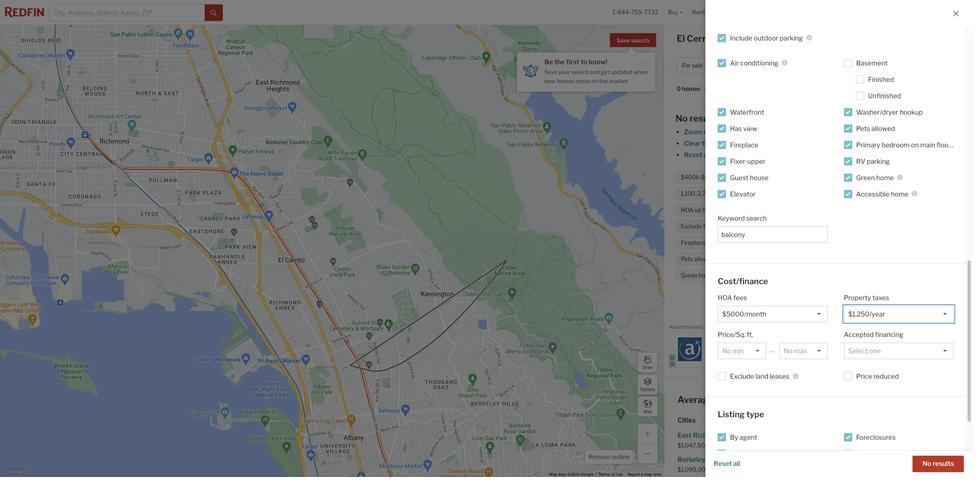 Task type: locate. For each thing, give the bounding box(es) containing it.
financing
[[875, 331, 903, 339]]

see
[[847, 151, 858, 159]]

sale up exclude short sales
[[874, 432, 886, 440]]

save inside button
[[617, 37, 630, 44]]

clear
[[684, 140, 701, 148]]

cities heading
[[678, 417, 959, 426]]

1 horizontal spatial your
[[785, 151, 799, 159]]

1 vertical spatial land
[[756, 373, 768, 381]]

0 horizontal spatial bedroom
[[750, 240, 774, 247]]

1 horizontal spatial search
[[631, 37, 649, 44]]

$400k- for remove $400k-$4.5m icon at the right
[[681, 174, 701, 181]]

0 vertical spatial results
[[690, 113, 719, 124]]

of inside zoom out clear the map boundary reset all filters or remove one of your filters below to see more homes
[[777, 151, 784, 159]]

0 vertical spatial your
[[558, 69, 570, 75]]

bedroom
[[882, 141, 910, 149], [750, 240, 774, 247]]

0 horizontal spatial map
[[549, 473, 557, 477]]

sale right for
[[692, 62, 703, 69]]

$400k- down el cerrito, ca homes for sale
[[727, 62, 748, 69]]

1 horizontal spatial pets
[[856, 125, 870, 133]]

all down clear the map boundary button on the top
[[704, 151, 711, 159]]

e.g. office, balcony, modern text field
[[721, 231, 824, 239]]

0 horizontal spatial save
[[545, 69, 557, 75]]

1 horizontal spatial green home
[[856, 174, 894, 182]]

the up reset all filters button
[[702, 140, 712, 148]]

map button
[[637, 397, 658, 418]]

map down options
[[643, 410, 652, 414]]

homes up the by owner (fsbo)
[[752, 432, 773, 440]]

el left cerrito
[[837, 301, 843, 309]]

studio+ / 4+ ba
[[847, 62, 888, 69]]

conditioning
[[740, 59, 778, 67]]

exclude
[[681, 223, 702, 230], [730, 373, 754, 381], [856, 451, 880, 458]]

remove $400k-$4.5m image
[[723, 175, 728, 180]]

green left remove green home image
[[681, 272, 697, 279]]

google
[[581, 473, 594, 477]]

for inside berkeley homes for sale $1,095,000
[[729, 457, 738, 464]]

green left remove townhouse, land 'icon'
[[856, 174, 875, 182]]

2 vertical spatial no
[[923, 461, 931, 468]]

$400k-$4.5m
[[727, 62, 766, 69], [681, 174, 718, 181]]

sale down cities heading
[[784, 432, 797, 440]]

$400k- for remove $400k-$4.5m image
[[727, 62, 748, 69]]

main left floor
[[920, 141, 935, 149]]

pool
[[802, 223, 813, 230]]

759-
[[631, 9, 644, 16]]

accessible up fees
[[735, 272, 765, 279]]

reset down clear
[[684, 151, 702, 159]]

by for by owner (fsbo)
[[730, 451, 738, 458]]

accessible home down remove townhouse, land 'icon'
[[856, 191, 908, 198]]

1 vertical spatial green home
[[681, 272, 714, 279]]

google image
[[2, 467, 29, 478]]

1 horizontal spatial primary
[[856, 141, 880, 149]]

fixer-upper
[[730, 158, 765, 165]]

$4.5m inside $400k-$4.5m button
[[748, 62, 766, 69]]

1 horizontal spatial accessible
[[856, 191, 889, 198]]

1 horizontal spatial cerrito,
[[801, 395, 833, 406]]

list box
[[718, 306, 827, 323], [844, 306, 954, 323], [718, 343, 766, 360], [779, 343, 827, 360], [844, 343, 954, 360]]

remove townhouse, land image
[[877, 175, 882, 180]]

el cerrito link
[[837, 301, 865, 309]]

1 vertical spatial search
[[571, 69, 589, 75]]

pets
[[856, 125, 870, 133], [681, 256, 693, 263]]

1 horizontal spatial to
[[703, 207, 708, 214]]

save inside save your search and get updated when new homes come on the market.
[[545, 69, 557, 75]]

fireplace up remove
[[730, 141, 758, 149]]

rv parking
[[856, 158, 890, 165]]

0 vertical spatial fireplace
[[730, 141, 758, 149]]

price/sq. ft.
[[718, 331, 753, 339]]

0 vertical spatial green
[[856, 174, 875, 182]]

1 vertical spatial parking
[[867, 158, 890, 165]]

allowed down 55+
[[694, 256, 715, 263]]

bedroom for primary bedroom on main floor
[[882, 141, 910, 149]]

save down '844-'
[[617, 37, 630, 44]]

0 horizontal spatial ft.
[[723, 190, 729, 197]]

1 horizontal spatial accessible home
[[856, 191, 908, 198]]

reset
[[684, 151, 702, 159], [714, 461, 732, 468]]

0 horizontal spatial results
[[690, 113, 719, 124]]

accessible home
[[856, 191, 908, 198], [735, 272, 781, 279]]

search down 759-
[[631, 37, 649, 44]]

2 horizontal spatial no
[[923, 461, 931, 468]]

0 horizontal spatial your
[[558, 69, 570, 75]]

home right remove coming soon, under contract/pending image
[[891, 191, 908, 198]]

list box for hoa fees
[[718, 306, 827, 323]]

1 vertical spatial $400k-
[[681, 174, 701, 181]]

$400k- inside button
[[727, 62, 748, 69]]

all inside zoom out clear the map boundary reset all filters or remove one of your filters below to see more homes
[[704, 151, 711, 159]]

$4.5m
[[748, 62, 766, 69], [701, 174, 718, 181]]

studio+
[[847, 62, 868, 69], [741, 174, 762, 181]]

your
[[558, 69, 570, 75], [785, 151, 799, 159]]

0 vertical spatial map
[[643, 410, 652, 414]]

hoa left up
[[681, 207, 693, 214]]

home left remove green home image
[[698, 272, 714, 279]]

fireplace down 55+
[[681, 240, 706, 247]]

list box down financing
[[844, 343, 954, 360]]

parking up remove townhouse, land 'icon'
[[867, 158, 890, 165]]

a
[[641, 473, 643, 477]]

to right up
[[703, 207, 708, 214]]

townhouse, land
[[829, 174, 873, 181]]

use
[[616, 473, 623, 477]]

air conditioning
[[730, 59, 778, 67]]

1 vertical spatial of
[[611, 473, 615, 477]]

1 vertical spatial all
[[733, 461, 740, 468]]

map right a
[[644, 473, 652, 477]]

cerrito, up cities heading
[[801, 395, 833, 406]]

on
[[591, 78, 598, 84], [911, 141, 919, 149], [776, 240, 782, 247]]

waterfront up "view"
[[730, 108, 764, 116]]

draw
[[643, 365, 653, 370]]

for up 'new'
[[729, 457, 738, 464]]

of left the use at right bottom
[[611, 473, 615, 477]]

sq.
[[715, 190, 722, 197]]

the right be on the top right of page
[[554, 58, 565, 66]]

search up come
[[571, 69, 589, 75]]

first
[[566, 58, 579, 66]]

$4.5m left remove $400k-$4.5m icon at the right
[[701, 174, 718, 181]]

0 vertical spatial $400k-$4.5m
[[727, 62, 766, 69]]

exclude up prices
[[730, 373, 754, 381]]

your down first
[[558, 69, 570, 75]]

new
[[545, 78, 555, 84]]

studio+ inside button
[[847, 62, 868, 69]]

results right only
[[933, 461, 954, 468]]

save
[[617, 37, 630, 44], [545, 69, 557, 75]]

townhouse, for townhouse, land
[[829, 174, 861, 181]]

1 horizontal spatial studio+
[[847, 62, 868, 69]]

homes inside save your search and get updated when new homes come on the market.
[[557, 78, 574, 84]]

•
[[705, 86, 706, 93]]

hoa for hoa up to $5,000/month
[[681, 207, 693, 214]]

home up listing
[[715, 395, 740, 406]]

on inside save your search and get updated when new homes come on the market.
[[591, 78, 598, 84]]

parking right the outdoor
[[780, 34, 803, 42]]

0 vertical spatial land
[[862, 174, 873, 181]]

el right near
[[791, 395, 799, 406]]

your right "one"
[[785, 151, 799, 159]]

0 horizontal spatial green
[[681, 272, 697, 279]]

coming
[[752, 190, 773, 197]]

be the first to know! dialog
[[517, 48, 655, 92]]

1 vertical spatial allowed
[[694, 256, 715, 263]]

know!
[[589, 58, 607, 66]]

1 horizontal spatial parking
[[867, 158, 890, 165]]

pets allowed down 55+
[[681, 256, 715, 263]]

1 vertical spatial main
[[784, 240, 797, 247]]

el up for
[[677, 33, 685, 44]]

townhouse,
[[783, 62, 816, 69], [829, 174, 861, 181]]

hoa fees
[[718, 294, 747, 302]]

search
[[631, 37, 649, 44], [571, 69, 589, 75], [746, 215, 767, 223]]

ft. right price/sq.
[[747, 331, 753, 339]]

on left floor
[[911, 141, 919, 149]]

home up 'redfin' 'link' in the bottom of the page
[[766, 272, 781, 279]]

land for exclude
[[756, 373, 768, 381]]

green home
[[856, 174, 894, 182], [681, 272, 714, 279]]

leases
[[770, 373, 789, 381]]

the
[[554, 58, 565, 66], [599, 78, 608, 84], [702, 140, 712, 148]]

for
[[768, 33, 781, 44], [774, 432, 783, 440], [864, 432, 873, 440], [729, 457, 738, 464]]

$400k-$4.5m button
[[722, 57, 775, 74]]

2 horizontal spatial the
[[702, 140, 712, 148]]

no up e.g. office, balcony, modern text field
[[773, 223, 780, 230]]

berkeley homes for sale $1,095,000
[[678, 457, 752, 474]]

report inside button
[[950, 326, 962, 331]]

more
[[860, 151, 876, 159]]

sale inside east richmond heights homes for sale $1,047,500
[[784, 432, 797, 440]]

1 horizontal spatial redfin
[[856, 467, 876, 475]]

0 horizontal spatial map
[[644, 473, 652, 477]]

1 vertical spatial hoa
[[718, 294, 732, 302]]

remove
[[740, 151, 763, 159]]

1 horizontal spatial reset
[[714, 461, 732, 468]]

primary up "more"
[[856, 141, 880, 149]]

land left leases at the bottom right
[[756, 373, 768, 381]]

list box down fees
[[718, 306, 827, 323]]

bedroom up rv parking
[[882, 141, 910, 149]]

no results
[[676, 113, 719, 124], [923, 461, 954, 468]]

2 by from the top
[[730, 451, 738, 458]]

townhouse, up contract/pending
[[829, 174, 861, 181]]

1 horizontal spatial no
[[773, 223, 780, 230]]

map inside button
[[643, 410, 652, 414]]

search up remove exclude 55+ communities image
[[746, 215, 767, 223]]

accepted
[[844, 331, 874, 339]]

waterfront down remove no private pool icon
[[819, 240, 849, 247]]

soon,
[[774, 190, 789, 197]]

2 vertical spatial on
[[776, 240, 782, 247]]

the down get
[[599, 78, 608, 84]]

results inside button
[[933, 461, 954, 468]]

exclude down "foreclosures"
[[856, 451, 880, 458]]

redfin left listings
[[856, 467, 876, 475]]

list box up financing
[[844, 306, 954, 323]]

0 horizontal spatial accessible
[[735, 272, 765, 279]]

redfin
[[771, 301, 791, 309], [856, 467, 876, 475]]

$4.5m for remove $400k-$4.5m image
[[748, 62, 766, 69]]

exclude left 55+
[[681, 223, 702, 230]]

0 horizontal spatial el
[[677, 33, 685, 44]]

no up zoom at the top right of page
[[676, 113, 688, 124]]

0 horizontal spatial studio+
[[741, 174, 762, 181]]

0 vertical spatial studio+
[[847, 62, 868, 69]]

prices
[[741, 395, 768, 406]]

2 vertical spatial exclude
[[856, 451, 880, 458]]

2 vertical spatial the
[[702, 140, 712, 148]]

house
[[750, 174, 769, 182]]

0 horizontal spatial ca
[[721, 33, 734, 44]]

sale inside button
[[692, 62, 703, 69]]

price/sq.
[[718, 331, 746, 339]]

0 horizontal spatial green home
[[681, 272, 714, 279]]

for
[[682, 62, 691, 69]]

report a map error
[[628, 473, 662, 477]]

for inside the "homes for sale $629,000"
[[864, 432, 873, 440]]

zoom
[[684, 128, 702, 136]]

el cerrito, ca homes for sale
[[677, 33, 801, 44]]

1 horizontal spatial exclude
[[730, 373, 754, 381]]

exclude 55+ communities
[[681, 223, 750, 230]]

0 horizontal spatial fireplace
[[681, 240, 706, 247]]

list box for property taxes
[[844, 306, 954, 323]]

homes up "$629,000"
[[841, 432, 862, 440]]

to inside zoom out clear the map boundary reset all filters or remove one of your filters below to see more homes
[[839, 151, 846, 159]]

0 vertical spatial the
[[554, 58, 565, 66]]

reset down east richmond heights homes for sale $1,047,500
[[714, 461, 732, 468]]

report left ad
[[950, 326, 962, 331]]

1 vertical spatial report
[[628, 473, 640, 477]]

hoa up to $5,000/month
[[681, 207, 749, 214]]

no inside button
[[923, 461, 931, 468]]

2 horizontal spatial el
[[837, 301, 843, 309]]

remove studio+ / 4+ ba image
[[885, 63, 890, 68]]

0 horizontal spatial waterfront
[[730, 108, 764, 116]]

0 vertical spatial accessible home
[[856, 191, 908, 198]]

search inside button
[[631, 37, 649, 44]]

1 horizontal spatial ca
[[835, 395, 848, 406]]

0 vertical spatial cerrito,
[[687, 33, 719, 44]]

0 horizontal spatial land
[[756, 373, 768, 381]]

1-844-759-7732 link
[[613, 9, 658, 16]]

0 vertical spatial report
[[950, 326, 962, 331]]

search for save search
[[631, 37, 649, 44]]

allowed down washer/dryer
[[871, 125, 895, 133]]

filters left below
[[800, 151, 818, 159]]

1 vertical spatial studio+
[[741, 174, 762, 181]]

1 vertical spatial $4.5m
[[701, 174, 718, 181]]

redfin left california link
[[771, 301, 791, 309]]

1 horizontal spatial waterfront
[[819, 240, 849, 247]]

report ad
[[950, 326, 968, 331]]

market.
[[609, 78, 629, 84]]

redfin for redfin listings only
[[856, 467, 876, 475]]

by up reset all
[[730, 451, 738, 458]]

0 vertical spatial hoa
[[681, 207, 693, 214]]

by agent
[[730, 434, 757, 442]]

map data ©2023 google
[[549, 473, 594, 477]]

accessible home up fees
[[735, 272, 781, 279]]

up
[[695, 207, 701, 214]]

clear the map boundary button
[[684, 140, 758, 148]]

2 filters from the left
[[800, 151, 818, 159]]

townhouse, inside townhouse, land button
[[783, 62, 816, 69]]

the inside save your search and get updated when new homes come on the market.
[[599, 78, 608, 84]]

$1,095,000
[[678, 467, 709, 474]]

ca
[[721, 33, 734, 44], [835, 395, 848, 406]]

1 horizontal spatial land
[[862, 174, 873, 181]]

near
[[770, 395, 789, 406]]

property taxes
[[844, 294, 889, 302]]

0 horizontal spatial cerrito,
[[687, 33, 719, 44]]

bedroom down e.g. office, balcony, modern text field
[[750, 240, 774, 247]]

redfin for 'redfin' 'link' in the bottom of the page
[[771, 301, 791, 309]]

0 vertical spatial ft.
[[723, 190, 729, 197]]

remove studio+ image
[[766, 175, 770, 180]]

on down e.g. office, balcony, modern text field
[[776, 240, 782, 247]]

remove 1,100-2,750 sq. ft. image
[[734, 192, 739, 196]]

0 horizontal spatial all
[[704, 151, 711, 159]]

on down and at the top right of page
[[591, 78, 598, 84]]

green home down rv parking
[[856, 174, 894, 182]]

your inside save your search and get updated when new homes come on the market.
[[558, 69, 570, 75]]

upper
[[747, 158, 765, 165]]

ca up cities heading
[[835, 395, 848, 406]]

all down the owner
[[733, 461, 740, 468]]

to right first
[[581, 58, 587, 66]]

2 horizontal spatial to
[[839, 151, 846, 159]]

0 vertical spatial on
[[591, 78, 598, 84]]

studio+ left the /
[[847, 62, 868, 69]]

list box for accepted financing
[[844, 343, 954, 360]]

townhouse, left land
[[783, 62, 816, 69]]

air
[[730, 59, 739, 67]]

results up "out"
[[690, 113, 719, 124]]

no results inside button
[[923, 461, 954, 468]]

0 vertical spatial el
[[677, 33, 685, 44]]

1 by from the top
[[730, 434, 738, 442]]

sale up 'new'
[[739, 457, 752, 464]]

homes right new
[[557, 78, 574, 84]]

0 vertical spatial no
[[676, 113, 688, 124]]

agent
[[740, 434, 757, 442]]

list box down price/sq. ft.
[[718, 343, 766, 360]]

filters down clear the map boundary button on the top
[[712, 151, 730, 159]]

map left the data
[[549, 473, 557, 477]]

0 vertical spatial townhouse,
[[783, 62, 816, 69]]

0 horizontal spatial $400k-$4.5m
[[681, 174, 718, 181]]

land left remove townhouse, land 'icon'
[[862, 174, 873, 181]]

no
[[676, 113, 688, 124], [773, 223, 780, 230], [923, 461, 931, 468]]

guest house
[[730, 174, 769, 182]]

0 vertical spatial by
[[730, 434, 738, 442]]

1 vertical spatial redfin
[[856, 467, 876, 475]]

4+
[[873, 62, 880, 69]]

1 vertical spatial reset
[[714, 461, 732, 468]]

exclude land leases
[[730, 373, 789, 381]]

short
[[882, 451, 898, 458]]

waterfront
[[730, 108, 764, 116], [819, 240, 849, 247]]

ca left homes
[[721, 33, 734, 44]]

1 horizontal spatial the
[[599, 78, 608, 84]]

ft. right "sq."
[[723, 190, 729, 197]]

to left see
[[839, 151, 846, 159]]

1 vertical spatial accessible home
[[735, 272, 781, 279]]

1-
[[613, 9, 618, 16]]

1 horizontal spatial no results
[[923, 461, 954, 468]]

1 horizontal spatial of
[[777, 151, 784, 159]]

1 horizontal spatial save
[[617, 37, 630, 44]]

main left remove primary bedroom on main image
[[784, 240, 797, 247]]

pets allowed down washer/dryer
[[856, 125, 895, 133]]

map down "out"
[[714, 140, 727, 148]]

for up (fsbo)
[[774, 432, 783, 440]]

options
[[640, 387, 655, 392]]

studio+ down fixer-upper
[[741, 174, 762, 181]]

$400k-$4.5m inside $400k-$4.5m button
[[727, 62, 766, 69]]

hoa
[[681, 207, 693, 214], [718, 294, 732, 302]]

of right "one"
[[777, 151, 784, 159]]

0 horizontal spatial report
[[628, 473, 640, 477]]

1 horizontal spatial townhouse,
[[829, 174, 861, 181]]

1 horizontal spatial bedroom
[[882, 141, 910, 149]]

0 vertical spatial exclude
[[681, 223, 702, 230]]

hoa left fees
[[718, 294, 732, 302]]

1 vertical spatial map
[[644, 473, 652, 477]]

your inside zoom out clear the map boundary reset all filters or remove one of your filters below to see more homes
[[785, 151, 799, 159]]

save search
[[617, 37, 649, 44]]

1 horizontal spatial filters
[[800, 151, 818, 159]]

main for primary bedroom on main
[[784, 240, 797, 247]]

washer/dryer hookup
[[856, 108, 923, 116]]

all inside button
[[733, 461, 740, 468]]

$4.5m right air
[[748, 62, 766, 69]]

report left a
[[628, 473, 640, 477]]

0 horizontal spatial $400k-
[[681, 174, 701, 181]]

$400k-$4.5m for remove $400k-$4.5m icon at the right
[[681, 174, 718, 181]]

primary down communities
[[728, 240, 749, 247]]

for up exclude short sales
[[864, 432, 873, 440]]

2 vertical spatial search
[[746, 215, 767, 223]]

outdoor
[[754, 34, 778, 42]]



Task type: describe. For each thing, give the bounding box(es) containing it.
0 horizontal spatial of
[[611, 473, 615, 477]]

studio+ / 4+ ba button
[[842, 57, 896, 74]]

remove coming soon, under contract/pending image
[[859, 192, 863, 196]]

rv
[[856, 158, 865, 165]]

$4.5m for remove $400k-$4.5m icon at the right
[[701, 174, 718, 181]]

map inside zoom out clear the map boundary reset all filters or remove one of your filters below to see more homes
[[714, 140, 727, 148]]

homes inside berkeley homes for sale $1,095,000
[[707, 457, 728, 464]]

out
[[704, 128, 714, 136]]

average
[[678, 395, 713, 406]]

remove outline
[[588, 454, 630, 461]]

save search button
[[610, 33, 656, 47]]

1 horizontal spatial ft.
[[747, 331, 753, 339]]

list box right —
[[779, 343, 827, 360]]

draw button
[[637, 353, 658, 373]]

elevator
[[730, 191, 756, 198]]

search inside save your search and get updated when new homes come on the market.
[[571, 69, 589, 75]]

1 vertical spatial fireplace
[[681, 240, 706, 247]]

main for primary bedroom on main floor
[[920, 141, 935, 149]]

come
[[576, 78, 590, 84]]

or
[[732, 151, 738, 159]]

save for save your search and get updated when new homes come on the market.
[[545, 69, 557, 75]]

0 horizontal spatial parking
[[780, 34, 803, 42]]

for sale
[[682, 62, 703, 69]]

land for townhouse,
[[862, 174, 873, 181]]

exclude for exclude 55+ communities
[[681, 223, 702, 230]]

has view
[[730, 125, 757, 133]]

listings
[[878, 467, 900, 475]]

0 vertical spatial ca
[[721, 33, 734, 44]]

private
[[782, 223, 800, 230]]

report a map error link
[[628, 473, 662, 477]]

map for map
[[643, 410, 652, 414]]

map region
[[0, 0, 764, 478]]

redfin listings only
[[856, 467, 914, 475]]

on for primary bedroom on main floor
[[911, 141, 919, 149]]

cost/finance
[[718, 277, 768, 286]]

0 horizontal spatial the
[[554, 58, 565, 66]]

el for el cerrito, ca homes for sale
[[677, 33, 685, 44]]

0
[[677, 85, 681, 92]]

terms of use
[[599, 473, 623, 477]]

reset inside button
[[714, 461, 732, 468]]

on for primary bedroom on main
[[776, 240, 782, 247]]

for sale button
[[677, 57, 718, 74]]

to inside dialog
[[581, 58, 587, 66]]

guest
[[730, 174, 748, 182]]

home down rv parking
[[876, 174, 894, 182]]

1 horizontal spatial pets allowed
[[856, 125, 895, 133]]

options button
[[637, 375, 658, 395]]

owner
[[740, 451, 759, 458]]

zoom out clear the map boundary reset all filters or remove one of your filters below to see more homes
[[684, 128, 898, 159]]

0 horizontal spatial allowed
[[694, 256, 715, 263]]

taxes
[[872, 294, 889, 302]]

only
[[901, 467, 914, 475]]

for inside east richmond heights homes for sale $1,047,500
[[774, 432, 783, 440]]

1 filters from the left
[[712, 151, 730, 159]]

City, Address, School, Agent, ZIP search field
[[49, 5, 205, 21]]

0 horizontal spatial pets
[[681, 256, 693, 263]]

sale
[[783, 33, 801, 44]]

homes inside zoom out clear the map boundary reset all filters or remove one of your filters below to see more homes
[[877, 151, 898, 159]]

by owner (fsbo)
[[730, 451, 782, 458]]

fixer-
[[730, 158, 747, 165]]

0 vertical spatial green home
[[856, 174, 894, 182]]

primary for primary bedroom on main
[[728, 240, 749, 247]]

studio+ for studio+ / 4+ ba
[[847, 62, 868, 69]]

unfinished
[[868, 92, 901, 100]]

finished
[[868, 76, 894, 83]]

cerrito
[[844, 301, 865, 309]]

$629,000
[[818, 443, 846, 450]]

property
[[844, 294, 871, 302]]

1 horizontal spatial el
[[791, 395, 799, 406]]

0 horizontal spatial pets allowed
[[681, 256, 715, 263]]

1 horizontal spatial green
[[856, 174, 875, 182]]

0 vertical spatial allowed
[[871, 125, 895, 133]]

boundary
[[728, 140, 758, 148]]

remove no private pool image
[[817, 224, 822, 229]]

el cerrito
[[837, 301, 865, 309]]

updated
[[611, 69, 632, 75]]

ba
[[881, 62, 888, 69]]

$1,047,500
[[678, 443, 709, 450]]

primary for primary bedroom on main floor
[[856, 141, 880, 149]]

include outdoor parking
[[730, 34, 803, 42]]

keyword
[[718, 215, 745, 223]]

0 horizontal spatial accessible home
[[735, 272, 781, 279]]

844-
[[618, 9, 631, 16]]

one
[[764, 151, 776, 159]]

for left sale
[[768, 33, 781, 44]]

no private pool
[[773, 223, 813, 230]]

reset all filters button
[[684, 151, 731, 159]]

homes inside east richmond heights homes for sale $1,047,500
[[752, 432, 773, 440]]

include
[[730, 34, 752, 42]]

the inside zoom out clear the map boundary reset all filters or remove one of your filters below to see more homes
[[702, 140, 712, 148]]

terms of use link
[[599, 473, 623, 477]]

search for keyword search
[[746, 215, 767, 223]]

basement
[[856, 59, 888, 67]]

report for report ad
[[950, 326, 962, 331]]

when
[[634, 69, 648, 75]]

homes for sale link
[[818, 431, 954, 442]]

townhouse, for townhouse, land
[[783, 62, 816, 69]]

0 horizontal spatial no results
[[676, 113, 719, 124]]

has
[[730, 125, 742, 133]]

homes inside the "homes for sale $629,000"
[[841, 432, 862, 440]]

0 vertical spatial accessible
[[856, 191, 889, 198]]

type
[[746, 410, 764, 420]]

1 horizontal spatial fireplace
[[730, 141, 758, 149]]

save for save search
[[617, 37, 630, 44]]

hookup
[[900, 108, 923, 116]]

sale inside the "homes for sale $629,000"
[[874, 432, 886, 440]]

coming soon, under contract/pending
[[752, 190, 853, 197]]

redfin link
[[771, 301, 791, 309]]

remove primary bedroom on main image
[[801, 241, 806, 246]]

submit search image
[[210, 10, 217, 16]]

studio+ for studio+
[[741, 174, 762, 181]]

ad
[[963, 326, 968, 331]]

hoa for hoa fees
[[718, 294, 732, 302]]

el for el cerrito
[[837, 301, 843, 309]]

exclude for exclude short sales
[[856, 451, 880, 458]]

report ad button
[[950, 326, 968, 332]]

1 vertical spatial waterfront
[[819, 240, 849, 247]]

listing
[[718, 410, 745, 420]]

under
[[790, 190, 805, 197]]

homes inside 0 homes •
[[682, 85, 700, 92]]

richmond
[[693, 432, 725, 440]]

exclude short sales
[[856, 451, 915, 458]]

1 vertical spatial accessible
[[735, 272, 765, 279]]

price
[[856, 373, 872, 381]]

reset inside zoom out clear the map boundary reset all filters or remove one of your filters below to see more homes
[[684, 151, 702, 159]]

$400k-$4.5m for remove $400k-$4.5m image
[[727, 62, 766, 69]]

reset all button
[[714, 457, 740, 473]]

price reduced
[[856, 373, 899, 381]]

washer/dryer
[[856, 108, 898, 116]]

reset all
[[714, 461, 740, 468]]

bedroom for primary bedroom on main
[[750, 240, 774, 247]]

(fsbo)
[[760, 451, 782, 458]]

1 vertical spatial green
[[681, 272, 697, 279]]

new construction
[[730, 467, 784, 475]]

0 vertical spatial pets
[[856, 125, 870, 133]]

by for by agent
[[730, 434, 738, 442]]

2 vertical spatial to
[[703, 207, 708, 214]]

exclude for exclude land leases
[[730, 373, 754, 381]]

map for map data ©2023 google
[[549, 473, 557, 477]]

get
[[601, 69, 610, 75]]

ad region
[[669, 331, 968, 368]]

1 vertical spatial ca
[[835, 395, 848, 406]]

average home prices near el cerrito, ca
[[678, 395, 848, 406]]

remove exclude 55+ communities image
[[755, 224, 760, 229]]

zoom out button
[[684, 128, 714, 136]]

report for report a map error
[[628, 473, 640, 477]]

remove green home image
[[717, 274, 722, 278]]

sale inside berkeley homes for sale $1,095,000
[[739, 457, 752, 464]]

remove $400k-$4.5m image
[[764, 63, 768, 68]]



Task type: vqa. For each thing, say whether or not it's contained in the screenshot.
first 'we' from the right
no



